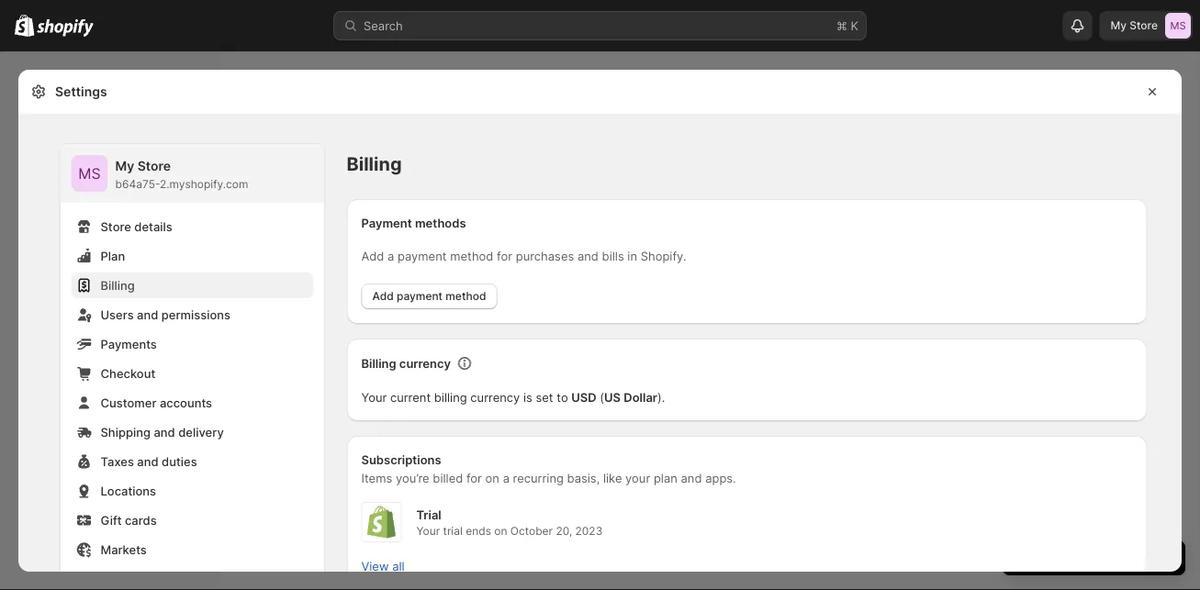 Task type: vqa. For each thing, say whether or not it's contained in the screenshot.
STORE in my store b64a75-2.myshopify.com
yes



Task type: locate. For each thing, give the bounding box(es) containing it.
0 vertical spatial for
[[497, 249, 513, 263]]

b64a75-
[[115, 178, 160, 191]]

my inside my store b64a75-2.myshopify.com
[[115, 158, 134, 174]]

subscriptions
[[362, 453, 442, 467]]

your left the current
[[362, 390, 387, 405]]

a
[[388, 249, 395, 263], [503, 471, 510, 486]]

and inside subscriptions items you're billed for on a recurring basis, like your plan and apps.
[[681, 471, 702, 486]]

on inside subscriptions items you're billed for on a recurring basis, like your plan and apps.
[[486, 471, 500, 486]]

your inside trial your trial ends on october 20, 2023
[[417, 525, 440, 538]]

basis,
[[567, 471, 600, 486]]

customer
[[101, 396, 157, 410]]

add inside button
[[373, 290, 394, 303]]

0 vertical spatial method
[[450, 249, 494, 263]]

locations link
[[71, 479, 314, 504]]

for left purchases
[[497, 249, 513, 263]]

on
[[486, 471, 500, 486], [495, 525, 508, 538]]

my store image inside 'shop settings menu' element
[[71, 155, 108, 192]]

gift
[[101, 514, 122, 528]]

0 vertical spatial my store image
[[1166, 13, 1192, 39]]

1 vertical spatial a
[[503, 471, 510, 486]]

details
[[134, 220, 172, 234]]

you're
[[396, 471, 430, 486]]

store details link
[[71, 214, 314, 240]]

my store image
[[1166, 13, 1192, 39], [71, 155, 108, 192]]

method down add a payment method for purchases and bills in shopify.
[[446, 290, 486, 303]]

0 vertical spatial a
[[388, 249, 395, 263]]

store for my store
[[1130, 19, 1159, 32]]

markets
[[101, 543, 147, 557]]

0 horizontal spatial my
[[115, 158, 134, 174]]

1 horizontal spatial your
[[417, 525, 440, 538]]

0 horizontal spatial your
[[362, 390, 387, 405]]

on inside trial your trial ends on october 20, 2023
[[495, 525, 508, 538]]

k
[[851, 18, 859, 33]]

shipping and delivery
[[101, 425, 224, 440]]

and right 'users'
[[137, 308, 158, 322]]

and right taxes
[[137, 455, 159, 469]]

users and permissions
[[101, 308, 231, 322]]

for
[[497, 249, 513, 263], [467, 471, 482, 486]]

billing
[[347, 153, 402, 175], [101, 278, 135, 293], [362, 356, 397, 371]]

shopify logo image
[[365, 506, 398, 539]]

0 horizontal spatial my store image
[[71, 155, 108, 192]]

1 horizontal spatial shopify image
[[37, 19, 94, 37]]

like
[[604, 471, 622, 486]]

methods
[[415, 216, 466, 230]]

a down payment
[[388, 249, 395, 263]]

add for add a payment method for purchases and bills in shopify.
[[362, 249, 384, 263]]

bills
[[602, 249, 624, 263]]

method inside add payment method button
[[446, 290, 486, 303]]

my store image right 'my store'
[[1166, 13, 1192, 39]]

store for my store b64a75-2.myshopify.com
[[138, 158, 171, 174]]

and
[[578, 249, 599, 263], [137, 308, 158, 322], [154, 425, 175, 440], [137, 455, 159, 469], [681, 471, 702, 486]]

payment up billing currency
[[397, 290, 443, 303]]

1 vertical spatial on
[[495, 525, 508, 538]]

payment
[[398, 249, 447, 263], [397, 290, 443, 303]]

1 horizontal spatial for
[[497, 249, 513, 263]]

0 vertical spatial on
[[486, 471, 500, 486]]

0 vertical spatial payment
[[398, 249, 447, 263]]

billing up 'users'
[[101, 278, 135, 293]]

currency
[[400, 356, 451, 371], [471, 390, 520, 405]]

1 horizontal spatial my
[[1111, 19, 1127, 32]]

and down the customer accounts
[[154, 425, 175, 440]]

1 vertical spatial your
[[417, 525, 440, 538]]

on right 'ends'
[[495, 525, 508, 538]]

and right 'plan'
[[681, 471, 702, 486]]

2 vertical spatial store
[[101, 220, 131, 234]]

(
[[600, 390, 605, 405]]

0 horizontal spatial for
[[467, 471, 482, 486]]

my
[[1111, 19, 1127, 32], [115, 158, 134, 174]]

view all
[[362, 560, 405, 574]]

0 vertical spatial store
[[1130, 19, 1159, 32]]

ms button
[[71, 155, 108, 192]]

1 vertical spatial currency
[[471, 390, 520, 405]]

subscriptions items you're billed for on a recurring basis, like your plan and apps.
[[362, 453, 737, 486]]

0 horizontal spatial currency
[[400, 356, 451, 371]]

set
[[536, 390, 554, 405]]

a left recurring
[[503, 471, 510, 486]]

currency up the current
[[400, 356, 451, 371]]

1 vertical spatial add
[[373, 290, 394, 303]]

my for my store b64a75-2.myshopify.com
[[115, 158, 134, 174]]

and inside 'link'
[[154, 425, 175, 440]]

currency left is
[[471, 390, 520, 405]]

your
[[362, 390, 387, 405], [417, 525, 440, 538]]

2023
[[576, 525, 603, 538]]

purchases
[[516, 249, 574, 263]]

gift cards
[[101, 514, 157, 528]]

1 vertical spatial payment
[[397, 290, 443, 303]]

add down payment
[[362, 249, 384, 263]]

store
[[1130, 19, 1159, 32], [138, 158, 171, 174], [101, 220, 131, 234]]

my store b64a75-2.myshopify.com
[[115, 158, 248, 191]]

customer accounts
[[101, 396, 212, 410]]

billing
[[434, 390, 467, 405]]

20,
[[556, 525, 573, 538]]

2 vertical spatial billing
[[362, 356, 397, 371]]

dialog
[[1190, 70, 1201, 582]]

2 horizontal spatial store
[[1130, 19, 1159, 32]]

shipping and delivery link
[[71, 420, 314, 446]]

billing inside 'link'
[[101, 278, 135, 293]]

add a payment method for purchases and bills in shopify.
[[362, 249, 687, 263]]

store inside my store b64a75-2.myshopify.com
[[138, 158, 171, 174]]

add up billing currency
[[373, 290, 394, 303]]

⌘
[[837, 18, 848, 33]]

add
[[362, 249, 384, 263], [373, 290, 394, 303]]

on right billed
[[486, 471, 500, 486]]

to
[[557, 390, 568, 405]]

billing up payment
[[347, 153, 402, 175]]

1 vertical spatial my store image
[[71, 155, 108, 192]]

1 vertical spatial for
[[467, 471, 482, 486]]

and inside 'link'
[[137, 308, 158, 322]]

2.myshopify.com
[[160, 178, 248, 191]]

1 vertical spatial my
[[115, 158, 134, 174]]

cards
[[125, 514, 157, 528]]

users
[[101, 308, 134, 322]]

usd
[[572, 390, 597, 405]]

customer accounts link
[[71, 390, 314, 416]]

my store image left b64a75-
[[71, 155, 108, 192]]

1 vertical spatial method
[[446, 290, 486, 303]]

us
[[605, 390, 621, 405]]

billing link
[[71, 273, 314, 299]]

1 horizontal spatial store
[[138, 158, 171, 174]]

0 vertical spatial my
[[1111, 19, 1127, 32]]

taxes
[[101, 455, 134, 469]]

shopify.
[[641, 249, 687, 263]]

payment down payment methods
[[398, 249, 447, 263]]

1 vertical spatial billing
[[101, 278, 135, 293]]

billing up the current
[[362, 356, 397, 371]]

0 vertical spatial add
[[362, 249, 384, 263]]

markets link
[[71, 537, 314, 563]]

for right billed
[[467, 471, 482, 486]]

search
[[364, 18, 403, 33]]

1 horizontal spatial a
[[503, 471, 510, 486]]

payment methods
[[362, 216, 466, 230]]

for for billed
[[467, 471, 482, 486]]

permissions
[[162, 308, 231, 322]]

your down trial
[[417, 525, 440, 538]]

for inside subscriptions items you're billed for on a recurring basis, like your plan and apps.
[[467, 471, 482, 486]]

plan link
[[71, 243, 314, 269]]

0 horizontal spatial shopify image
[[15, 14, 34, 37]]

add payment method button
[[362, 284, 497, 310]]

method down methods
[[450, 249, 494, 263]]

and for delivery
[[154, 425, 175, 440]]

shopify image
[[15, 14, 34, 37], [37, 19, 94, 37]]

plan
[[654, 471, 678, 486]]

method
[[450, 249, 494, 263], [446, 290, 486, 303]]

1 vertical spatial store
[[138, 158, 171, 174]]



Task type: describe. For each thing, give the bounding box(es) containing it.
add for add payment method
[[373, 290, 394, 303]]

view all link
[[351, 554, 416, 580]]

trial
[[443, 525, 463, 538]]

store details
[[101, 220, 172, 234]]

and left bills at the top right
[[578, 249, 599, 263]]

my store
[[1111, 19, 1159, 32]]

shipping
[[101, 425, 151, 440]]

and for permissions
[[137, 308, 158, 322]]

0 horizontal spatial a
[[388, 249, 395, 263]]

delivery
[[178, 425, 224, 440]]

payment inside button
[[397, 290, 443, 303]]

settings dialog
[[18, 70, 1182, 591]]

dollar
[[624, 390, 658, 405]]

checkout link
[[71, 361, 314, 387]]

⌘ k
[[837, 18, 859, 33]]

checkout
[[101, 367, 155, 381]]

a inside subscriptions items you're billed for on a recurring basis, like your plan and apps.
[[503, 471, 510, 486]]

trial
[[417, 508, 442, 522]]

billing currency
[[362, 356, 451, 371]]

ends
[[466, 525, 491, 538]]

gift cards link
[[71, 508, 314, 534]]

your
[[626, 471, 651, 486]]

payment
[[362, 216, 412, 230]]

0 vertical spatial your
[[362, 390, 387, 405]]

0 horizontal spatial store
[[101, 220, 131, 234]]

1 horizontal spatial currency
[[471, 390, 520, 405]]

settings
[[55, 84, 107, 100]]

trial your trial ends on october 20, 2023
[[417, 508, 603, 538]]

add payment method
[[373, 290, 486, 303]]

all
[[392, 560, 405, 574]]

october
[[511, 525, 553, 538]]

recurring
[[513, 471, 564, 486]]

in
[[628, 249, 638, 263]]

0 vertical spatial billing
[[347, 153, 402, 175]]

0 vertical spatial currency
[[400, 356, 451, 371]]

plan
[[101, 249, 125, 263]]

billed
[[433, 471, 463, 486]]

view
[[362, 560, 389, 574]]

).
[[658, 390, 665, 405]]

and for duties
[[137, 455, 159, 469]]

locations
[[101, 484, 156, 498]]

is
[[524, 390, 533, 405]]

items
[[362, 471, 393, 486]]

apps.
[[706, 471, 737, 486]]

your current billing currency is set to usd ( us dollar ).
[[362, 390, 665, 405]]

shop settings menu element
[[60, 144, 325, 591]]

payments
[[101, 337, 157, 351]]

users and permissions link
[[71, 302, 314, 328]]

taxes and duties
[[101, 455, 197, 469]]

accounts
[[160, 396, 212, 410]]

current
[[390, 390, 431, 405]]

1 horizontal spatial my store image
[[1166, 13, 1192, 39]]

taxes and duties link
[[71, 449, 314, 475]]

duties
[[162, 455, 197, 469]]

payments link
[[71, 332, 314, 357]]

my for my store
[[1111, 19, 1127, 32]]

for for method
[[497, 249, 513, 263]]



